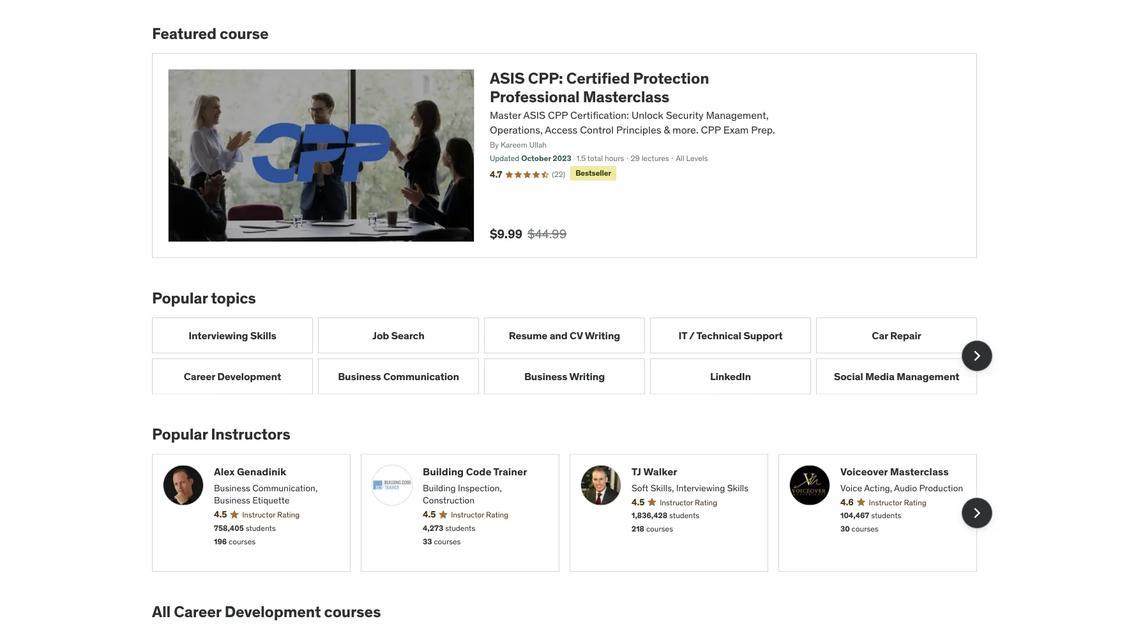 Task type: locate. For each thing, give the bounding box(es) containing it.
building code trainer link
[[423, 465, 549, 479]]

job
[[373, 329, 389, 342]]

cpp
[[548, 109, 568, 122], [701, 123, 721, 136]]

4.5 for tj
[[632, 496, 645, 508]]

0 vertical spatial writing
[[585, 329, 621, 342]]

interviewing inside tj walker soft skills, interviewing skills
[[677, 482, 725, 493]]

instructor down skills,
[[660, 497, 693, 507]]

rating down the inspection,
[[486, 510, 509, 520]]

4.6
[[841, 496, 854, 508]]

4.5 up 758,405
[[214, 509, 227, 520]]

skills,
[[651, 482, 674, 493]]

instructors
[[211, 425, 290, 444]]

1.5 total hours
[[577, 153, 624, 163]]

/
[[690, 329, 695, 342]]

0 vertical spatial popular
[[152, 288, 208, 307]]

1 vertical spatial carousel element
[[152, 454, 993, 572]]

writing right the cv
[[585, 329, 621, 342]]

0 vertical spatial development
[[217, 370, 281, 383]]

courses for 30
[[852, 524, 879, 534]]

instructor rating down 'audio'
[[869, 497, 927, 507]]

writing
[[585, 329, 621, 342], [570, 370, 605, 383]]

interviewing down "popular topics"
[[189, 329, 248, 342]]

0 vertical spatial masterclass
[[583, 87, 670, 106]]

1 vertical spatial all
[[152, 602, 171, 621]]

unlock
[[632, 109, 664, 122]]

rating down tj walker soft skills, interviewing skills
[[695, 497, 718, 507]]

instructor rating down tj walker soft skills, interviewing skills
[[660, 497, 718, 507]]

instructor rating down the inspection,
[[451, 510, 509, 520]]

4.5 for building
[[423, 509, 436, 520]]

courses for 196
[[229, 536, 256, 546]]

1 horizontal spatial skills
[[728, 482, 749, 493]]

voiceover masterclass voice acting, audio production
[[841, 465, 964, 493]]

carousel element containing interviewing skills
[[152, 317, 993, 395]]

instructor for soft
[[660, 497, 693, 507]]

business communication link
[[318, 359, 479, 395]]

instructor down the acting, at right
[[869, 497, 903, 507]]

construction
[[423, 495, 475, 506]]

courses inside 758,405 students 196 courses
[[229, 536, 256, 546]]

business down the and
[[525, 370, 568, 383]]

writing down the cv
[[570, 370, 605, 383]]

kareem
[[501, 140, 528, 150]]

1 vertical spatial popular
[[152, 425, 208, 444]]

october
[[522, 153, 551, 163]]

196
[[214, 536, 227, 546]]

students inside the 4,273 students 33 courses
[[445, 523, 476, 533]]

popular instructors
[[152, 425, 290, 444]]

1 carousel element from the top
[[152, 317, 993, 395]]

0 vertical spatial cpp
[[548, 109, 568, 122]]

instructor rating for masterclass
[[869, 497, 927, 507]]

0 vertical spatial building
[[423, 465, 464, 478]]

acting,
[[865, 482, 893, 493]]

students inside 1,836,428 students 218 courses
[[670, 511, 700, 521]]

business down alex
[[214, 482, 250, 493]]

758,405 students 196 courses
[[214, 523, 276, 546]]

asis down "professional"
[[524, 109, 546, 122]]

business communication
[[338, 370, 459, 383]]

0 vertical spatial asis
[[490, 68, 525, 88]]

voiceover masterclass link
[[841, 465, 967, 479]]

total
[[588, 153, 603, 163]]

1 vertical spatial skills
[[728, 482, 749, 493]]

0 vertical spatial carousel element
[[152, 317, 993, 395]]

4.5
[[632, 496, 645, 508], [214, 509, 227, 520], [423, 509, 436, 520]]

instructor down construction
[[451, 510, 485, 520]]

students inside 104,467 students 30 courses
[[872, 511, 902, 521]]

104,467 students 30 courses
[[841, 511, 902, 534]]

rating down etiquette
[[277, 510, 300, 520]]

masterclass up 'audio'
[[891, 465, 949, 478]]

popular for popular instructors
[[152, 425, 208, 444]]

students down etiquette
[[246, 523, 276, 533]]

updated
[[490, 153, 520, 163]]

courses inside 1,836,428 students 218 courses
[[647, 524, 674, 534]]

certification:
[[571, 109, 630, 122]]

prep.
[[752, 123, 776, 136]]

career inside carousel element
[[184, 370, 215, 383]]

all
[[676, 153, 685, 163], [152, 602, 171, 621]]

4.5 down soft
[[632, 496, 645, 508]]

0 vertical spatial skills
[[250, 329, 277, 342]]

masterclass inside 'voiceover masterclass voice acting, audio production'
[[891, 465, 949, 478]]

business
[[338, 370, 381, 383], [525, 370, 568, 383], [214, 482, 250, 493], [214, 495, 250, 506]]

cpp up the access
[[548, 109, 568, 122]]

rating down 'audio'
[[905, 497, 927, 507]]

masterclass up unlock at top
[[583, 87, 670, 106]]

principles
[[617, 123, 662, 136]]

2 popular from the top
[[152, 425, 208, 444]]

rating for walker
[[695, 497, 718, 507]]

instructor rating for walker
[[660, 497, 718, 507]]

voice
[[841, 482, 863, 493]]

29
[[631, 153, 640, 163]]

featured course
[[152, 24, 269, 43]]

rating for code
[[486, 510, 509, 520]]

33
[[423, 536, 432, 546]]

support
[[744, 329, 783, 342]]

1 vertical spatial building
[[423, 482, 456, 493]]

cv
[[570, 329, 583, 342]]

production
[[920, 482, 964, 493]]

1 vertical spatial cpp
[[701, 123, 721, 136]]

lectures
[[642, 153, 670, 163]]

tj
[[632, 465, 642, 478]]

inspection,
[[458, 482, 502, 493]]

courses inside the 4,273 students 33 courses
[[434, 536, 461, 546]]

0 horizontal spatial interviewing
[[189, 329, 248, 342]]

students down the acting, at right
[[872, 511, 902, 521]]

2 building from the top
[[423, 482, 456, 493]]

linkedin
[[711, 370, 751, 383]]

cpp left exam on the top of page
[[701, 123, 721, 136]]

0 horizontal spatial masterclass
[[583, 87, 670, 106]]

access
[[545, 123, 578, 136]]

4.5 for alex
[[214, 509, 227, 520]]

instructor rating
[[660, 497, 718, 507], [869, 497, 927, 507], [242, 510, 300, 520], [451, 510, 509, 520]]

communication
[[383, 370, 459, 383]]

building
[[423, 465, 464, 478], [423, 482, 456, 493]]

1 vertical spatial interviewing
[[677, 482, 725, 493]]

students right the 4,273
[[445, 523, 476, 533]]

2 carousel element from the top
[[152, 454, 993, 572]]

tj walker link
[[632, 465, 758, 479]]

1 vertical spatial career
[[174, 602, 221, 621]]

car repair
[[872, 329, 922, 342]]

1 vertical spatial asis
[[524, 109, 546, 122]]

skills down topics
[[250, 329, 277, 342]]

4.5 up the 4,273
[[423, 509, 436, 520]]

0 vertical spatial all
[[676, 153, 685, 163]]

1 horizontal spatial all
[[676, 153, 685, 163]]

voiceover
[[841, 465, 888, 478]]

cpp:
[[528, 68, 563, 88]]

carousel element containing alex genadinik
[[152, 454, 993, 572]]

1 vertical spatial masterclass
[[891, 465, 949, 478]]

instructor down etiquette
[[242, 510, 276, 520]]

audio
[[895, 482, 918, 493]]

1 popular from the top
[[152, 288, 208, 307]]

students for trainer
[[445, 523, 476, 533]]

0 horizontal spatial 4.5
[[214, 509, 227, 520]]

courses
[[647, 524, 674, 534], [852, 524, 879, 534], [229, 536, 256, 546], [434, 536, 461, 546], [324, 602, 381, 621]]

interviewing
[[189, 329, 248, 342], [677, 482, 725, 493]]

management,
[[706, 109, 769, 122]]

featured
[[152, 24, 217, 43]]

asis
[[490, 68, 525, 88], [524, 109, 546, 122]]

career development
[[184, 370, 281, 383]]

758,405
[[214, 523, 244, 533]]

master
[[490, 109, 522, 122]]

2 horizontal spatial 4.5
[[632, 496, 645, 508]]

instructor rating down etiquette
[[242, 510, 300, 520]]

1 horizontal spatial 4.5
[[423, 509, 436, 520]]

$44.99
[[528, 226, 567, 241]]

$9.99
[[490, 226, 523, 241]]

skills down tj walker link
[[728, 482, 749, 493]]

0 vertical spatial career
[[184, 370, 215, 383]]

1 horizontal spatial masterclass
[[891, 465, 949, 478]]

courses inside 104,467 students 30 courses
[[852, 524, 879, 534]]

instructor for trainer
[[451, 510, 485, 520]]

car repair link
[[817, 317, 978, 353]]

&
[[664, 123, 670, 136]]

development
[[217, 370, 281, 383], [225, 602, 321, 621]]

students for soft
[[670, 511, 700, 521]]

instructor
[[660, 497, 693, 507], [869, 497, 903, 507], [242, 510, 276, 520], [451, 510, 485, 520]]

next image
[[967, 503, 988, 523]]

asis up master on the left top of page
[[490, 68, 525, 88]]

professional
[[490, 87, 580, 106]]

students right 1,836,428
[[670, 511, 700, 521]]

updated october 2023
[[490, 153, 572, 163]]

1 horizontal spatial interviewing
[[677, 482, 725, 493]]

tj walker soft skills, interviewing skills
[[632, 465, 749, 493]]

interviewing down tj walker link
[[677, 482, 725, 493]]

protection
[[633, 68, 710, 88]]

instructor for business
[[242, 510, 276, 520]]

alex
[[214, 465, 235, 478]]

carousel element
[[152, 317, 993, 395], [152, 454, 993, 572]]

popular for popular topics
[[152, 288, 208, 307]]

0 horizontal spatial cpp
[[548, 109, 568, 122]]

repair
[[891, 329, 922, 342]]

0 horizontal spatial all
[[152, 602, 171, 621]]

1,836,428
[[632, 511, 668, 521]]

resume
[[509, 329, 548, 342]]

students inside 758,405 students 196 courses
[[246, 523, 276, 533]]



Task type: vqa. For each thing, say whether or not it's contained in the screenshot.


Task type: describe. For each thing, give the bounding box(es) containing it.
job search
[[373, 329, 425, 342]]

asis cpp: certified protection professional masterclass master asis cpp certification: unlock security management, operations, access control principles & more. cpp exam prep. by kareem ullah
[[490, 68, 776, 150]]

2023
[[553, 153, 572, 163]]

alex genadinik link
[[214, 465, 340, 479]]

all career development courses
[[152, 602, 381, 621]]

popular instructors element
[[152, 425, 993, 572]]

etiquette
[[253, 495, 290, 506]]

career development link
[[152, 359, 313, 395]]

courses for development
[[324, 602, 381, 621]]

instructor for voice
[[869, 497, 903, 507]]

interviewing skills
[[189, 329, 277, 342]]

4,273 students 33 courses
[[423, 523, 476, 546]]

media
[[866, 370, 895, 383]]

more.
[[673, 123, 699, 136]]

car
[[872, 329, 889, 342]]

business writing link
[[484, 359, 645, 395]]

instructor rating for code
[[451, 510, 509, 520]]

building code trainer building inspection, construction
[[423, 465, 527, 506]]

masterclass inside asis cpp: certified protection professional masterclass master asis cpp certification: unlock security management, operations, access control principles & more. cpp exam prep. by kareem ullah
[[583, 87, 670, 106]]

course
[[220, 24, 269, 43]]

technical
[[697, 329, 742, 342]]

trainer
[[494, 465, 527, 478]]

levels
[[687, 153, 708, 163]]

management
[[897, 370, 960, 383]]

development inside carousel element
[[217, 370, 281, 383]]

walker
[[644, 465, 678, 478]]

it / technical support link
[[651, 317, 812, 353]]

business writing
[[525, 370, 605, 383]]

carousel element for popular topics
[[152, 317, 993, 395]]

29 lectures
[[631, 153, 670, 163]]

exam
[[724, 123, 749, 136]]

courses for 33
[[434, 536, 461, 546]]

resume and cv writing link
[[484, 317, 645, 353]]

control
[[580, 123, 614, 136]]

rating for masterclass
[[905, 497, 927, 507]]

all for all levels
[[676, 153, 685, 163]]

business down job
[[338, 370, 381, 383]]

soft
[[632, 482, 649, 493]]

certified
[[567, 68, 630, 88]]

interviewing skills link
[[152, 317, 313, 353]]

popular topics
[[152, 288, 256, 307]]

communication,
[[253, 482, 318, 493]]

search
[[391, 329, 425, 342]]

4.7
[[490, 169, 502, 180]]

1.5
[[577, 153, 586, 163]]

business up 758,405
[[214, 495, 250, 506]]

skills inside tj walker soft skills, interviewing skills
[[728, 482, 749, 493]]

students for voice
[[872, 511, 902, 521]]

genadinik
[[237, 465, 287, 478]]

linkedin link
[[651, 359, 812, 395]]

resume and cv writing
[[509, 329, 621, 342]]

courses for 218
[[647, 524, 674, 534]]

1 horizontal spatial cpp
[[701, 123, 721, 136]]

alex genadinik business communication, business etiquette
[[214, 465, 318, 506]]

1 building from the top
[[423, 465, 464, 478]]

social media management link
[[817, 359, 978, 395]]

bestseller
[[576, 168, 611, 178]]

30
[[841, 524, 850, 534]]

hours
[[605, 153, 624, 163]]

$9.99 $44.99
[[490, 226, 567, 241]]

social
[[834, 370, 864, 383]]

students for business
[[246, 523, 276, 533]]

all for all career development courses
[[152, 602, 171, 621]]

next image
[[967, 346, 988, 366]]

instructor rating for genadinik
[[242, 510, 300, 520]]

1 vertical spatial writing
[[570, 370, 605, 383]]

security
[[666, 109, 704, 122]]

code
[[466, 465, 492, 478]]

carousel element for popular instructors
[[152, 454, 993, 572]]

by
[[490, 140, 499, 150]]

0 horizontal spatial skills
[[250, 329, 277, 342]]

operations,
[[490, 123, 543, 136]]

0 vertical spatial interviewing
[[189, 329, 248, 342]]

and
[[550, 329, 568, 342]]

it / technical support
[[679, 329, 783, 342]]

all levels
[[676, 153, 708, 163]]

1 vertical spatial development
[[225, 602, 321, 621]]

1,836,428 students 218 courses
[[632, 511, 700, 534]]

social media management
[[834, 370, 960, 383]]

104,467
[[841, 511, 870, 521]]

ullah
[[530, 140, 547, 150]]

rating for genadinik
[[277, 510, 300, 520]]

job search link
[[318, 317, 479, 353]]

(22)
[[552, 169, 566, 179]]

topics
[[211, 288, 256, 307]]

218
[[632, 524, 645, 534]]



